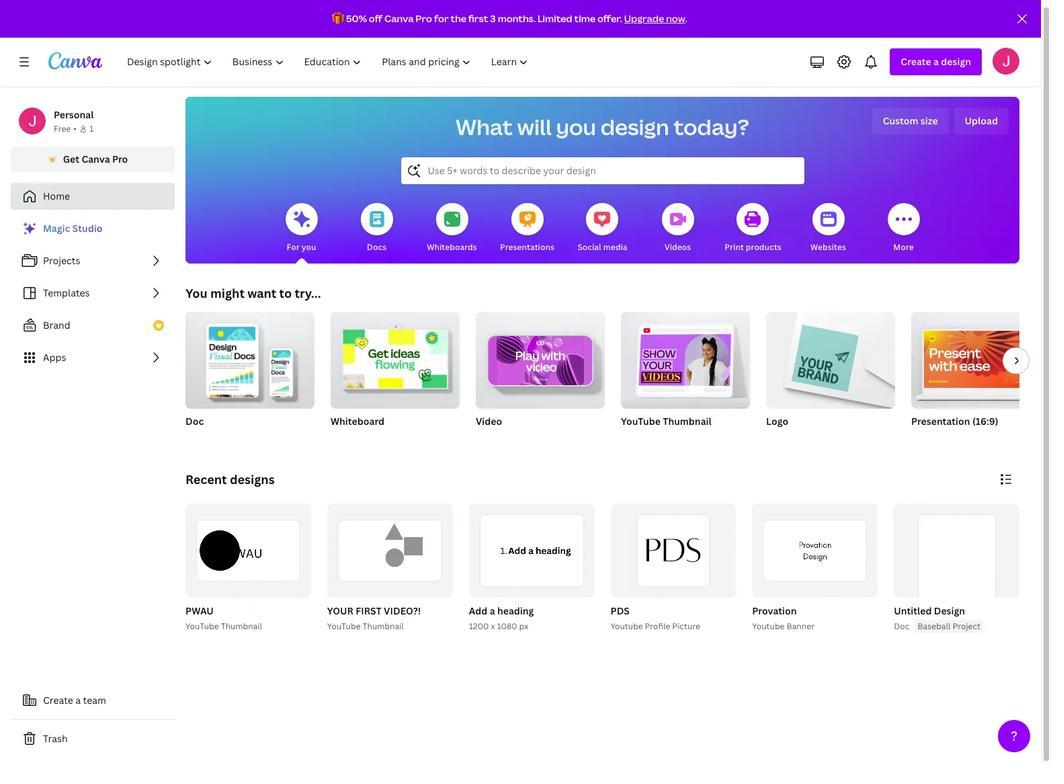 Task type: locate. For each thing, give the bounding box(es) containing it.
youtube down "pds" button
[[611, 621, 643, 632]]

2 horizontal spatial a
[[934, 55, 939, 68]]

heading
[[498, 605, 534, 617]]

presentations
[[500, 241, 555, 253]]

design
[[942, 55, 972, 68], [601, 112, 670, 141]]

a left team at the bottom of page
[[76, 694, 81, 707]]

create a design button
[[890, 48, 982, 75]]

docs button
[[361, 194, 393, 264]]

pro up home link on the top of page
[[112, 153, 128, 165]]

canva right get in the left of the page
[[82, 153, 110, 165]]

1200
[[469, 621, 489, 632]]

youtube inside the provation youtube banner
[[753, 621, 785, 632]]

more
[[894, 241, 914, 253]]

doc up recent
[[186, 415, 204, 428]]

3 group from the left
[[476, 307, 605, 409]]

a inside dropdown button
[[934, 55, 939, 68]]

0 horizontal spatial canva
[[82, 153, 110, 165]]

0 horizontal spatial youtube
[[186, 621, 219, 632]]

youtube
[[611, 621, 643, 632], [753, 621, 785, 632]]

youtube inside the pds youtube profile picture
[[611, 621, 643, 632]]

1 vertical spatial a
[[490, 605, 495, 617]]

designs
[[230, 471, 275, 487]]

canva
[[385, 12, 414, 25], [82, 153, 110, 165]]

list
[[11, 215, 175, 371]]

social
[[578, 241, 602, 253]]

4 group from the left
[[621, 307, 750, 409]]

0 vertical spatial 1
[[89, 123, 94, 134]]

you right will
[[556, 112, 596, 141]]

create inside button
[[43, 694, 73, 707]]

might
[[210, 285, 245, 301]]

doc
[[186, 415, 204, 428], [894, 621, 910, 632]]

1 vertical spatial 1
[[564, 582, 567, 592]]

1 horizontal spatial youtube
[[327, 621, 361, 632]]

(16:9)
[[973, 415, 999, 428]]

youtube
[[621, 415, 661, 428], [186, 621, 219, 632], [327, 621, 361, 632]]

you might want to try...
[[186, 285, 321, 301]]

1 vertical spatial canva
[[82, 153, 110, 165]]

create
[[901, 55, 932, 68], [43, 694, 73, 707]]

presentation (16:9) group
[[912, 307, 1041, 445]]

group for youtube thumbnail
[[621, 307, 750, 409]]

1 youtube from the left
[[611, 621, 643, 632]]

1 vertical spatial you
[[302, 241, 316, 253]]

pds button
[[611, 603, 630, 620]]

get canva pro
[[63, 153, 128, 165]]

websites button
[[811, 194, 847, 264]]

james peterson image
[[993, 48, 1020, 75]]

0 horizontal spatial a
[[76, 694, 81, 707]]

docs
[[367, 241, 387, 253]]

1 vertical spatial create
[[43, 694, 73, 707]]

1 horizontal spatial you
[[556, 112, 596, 141]]

recent designs
[[186, 471, 275, 487]]

1 horizontal spatial doc
[[894, 621, 910, 632]]

1 for 1 of 2
[[564, 582, 567, 592]]

list containing magic studio
[[11, 215, 175, 371]]

0 vertical spatial create
[[901, 55, 932, 68]]

2 horizontal spatial thumbnail
[[663, 415, 712, 428]]

pro
[[416, 12, 432, 25], [112, 153, 128, 165]]

1 right •
[[89, 123, 94, 134]]

trash link
[[11, 725, 175, 752]]

0 horizontal spatial doc
[[186, 415, 204, 428]]

brand
[[43, 319, 70, 331]]

1 left the of
[[564, 582, 567, 592]]

apps link
[[11, 344, 175, 371]]

0 vertical spatial canva
[[385, 12, 414, 25]]

doc inside group
[[186, 415, 204, 428]]

a inside add a heading 1200 x 1080 px
[[490, 605, 495, 617]]

🎁 50% off canva pro for the first 3 months. limited time offer. upgrade now .
[[332, 12, 688, 25]]

print
[[725, 241, 744, 253]]

0 horizontal spatial you
[[302, 241, 316, 253]]

a up size
[[934, 55, 939, 68]]

thumbnail inside group
[[663, 415, 712, 428]]

2 group from the left
[[331, 307, 460, 409]]

print products button
[[725, 194, 782, 264]]

youtube for provation
[[753, 621, 785, 632]]

1 horizontal spatial design
[[942, 55, 972, 68]]

design up search search box at top
[[601, 112, 670, 141]]

will
[[517, 112, 552, 141]]

2 horizontal spatial youtube
[[621, 415, 661, 428]]

doc down untitled
[[894, 621, 910, 632]]

you inside button
[[302, 241, 316, 253]]

0 vertical spatial doc
[[186, 415, 204, 428]]

•
[[73, 123, 77, 134]]

group
[[186, 307, 315, 409], [331, 307, 460, 409], [476, 307, 605, 409], [621, 307, 750, 409], [767, 307, 896, 409], [912, 307, 1041, 409]]

to
[[279, 285, 292, 301]]

video group
[[476, 307, 605, 445]]

youtube inside group
[[621, 415, 661, 428]]

a for heading
[[490, 605, 495, 617]]

time
[[575, 12, 596, 25]]

1 horizontal spatial create
[[901, 55, 932, 68]]

video
[[476, 415, 502, 428]]

templates link
[[11, 280, 175, 307]]

0 vertical spatial pro
[[416, 12, 432, 25]]

video?!
[[384, 605, 421, 617]]

whiteboard group
[[331, 307, 460, 445]]

1 horizontal spatial a
[[490, 605, 495, 617]]

1 vertical spatial pro
[[112, 153, 128, 165]]

your first video?! youtube thumbnail
[[327, 605, 421, 632]]

canva right off
[[385, 12, 414, 25]]

3
[[490, 12, 496, 25]]

create for create a team
[[43, 694, 73, 707]]

off
[[369, 12, 383, 25]]

pro left for
[[416, 12, 432, 25]]

pwau
[[186, 605, 214, 617]]

youtube down provation button
[[753, 621, 785, 632]]

create left team at the bottom of page
[[43, 694, 73, 707]]

a right add
[[490, 605, 495, 617]]

profile
[[645, 621, 671, 632]]

apps
[[43, 351, 66, 364]]

1 horizontal spatial youtube
[[753, 621, 785, 632]]

trash
[[43, 732, 68, 745]]

thumbnail
[[663, 415, 712, 428], [221, 621, 262, 632], [363, 621, 404, 632]]

what
[[456, 112, 513, 141]]

baseball
[[918, 621, 951, 632]]

0 horizontal spatial pro
[[112, 153, 128, 165]]

media
[[603, 241, 628, 253]]

limited
[[538, 12, 573, 25]]

0 vertical spatial design
[[942, 55, 972, 68]]

6 group from the left
[[912, 307, 1041, 409]]

youtube for pds
[[611, 621, 643, 632]]

1 vertical spatial design
[[601, 112, 670, 141]]

upload button
[[954, 108, 1009, 134]]

0 horizontal spatial create
[[43, 694, 73, 707]]

.
[[686, 12, 688, 25]]

0 horizontal spatial youtube
[[611, 621, 643, 632]]

2 vertical spatial a
[[76, 694, 81, 707]]

studio
[[72, 222, 102, 235]]

your first video?! button
[[327, 603, 421, 620]]

1 horizontal spatial 1
[[564, 582, 567, 592]]

5 group from the left
[[767, 307, 896, 409]]

youtube thumbnail group
[[621, 307, 750, 445]]

you right for
[[302, 241, 316, 253]]

0 horizontal spatial 1
[[89, 123, 94, 134]]

a for design
[[934, 55, 939, 68]]

pro inside button
[[112, 153, 128, 165]]

a inside button
[[76, 694, 81, 707]]

baseball project button
[[915, 620, 984, 633]]

create for create a design
[[901, 55, 932, 68]]

add a heading 1200 x 1080 px
[[469, 605, 534, 632]]

1 of 2
[[564, 582, 586, 592]]

brand link
[[11, 312, 175, 339]]

1 horizontal spatial canva
[[385, 12, 414, 25]]

1 horizontal spatial thumbnail
[[363, 621, 404, 632]]

today?
[[674, 112, 750, 141]]

create inside dropdown button
[[901, 55, 932, 68]]

2 youtube from the left
[[753, 621, 785, 632]]

presentation (16:9)
[[912, 415, 999, 428]]

try...
[[295, 285, 321, 301]]

home link
[[11, 183, 175, 210]]

0 vertical spatial a
[[934, 55, 939, 68]]

create up custom size
[[901, 55, 932, 68]]

design left james peterson image
[[942, 55, 972, 68]]

for
[[287, 241, 300, 253]]

products
[[746, 241, 782, 253]]

1 horizontal spatial pro
[[416, 12, 432, 25]]

None search field
[[401, 157, 804, 184]]

Search search field
[[428, 158, 778, 184]]

whiteboards
[[427, 241, 477, 253]]

print products
[[725, 241, 782, 253]]

0 horizontal spatial thumbnail
[[221, 621, 262, 632]]



Task type: vqa. For each thing, say whether or not it's contained in the screenshot.
shared
no



Task type: describe. For each thing, give the bounding box(es) containing it.
team
[[83, 694, 106, 707]]

banner
[[787, 621, 815, 632]]

upload
[[965, 114, 998, 127]]

2
[[581, 582, 586, 592]]

whiteboards button
[[427, 194, 477, 264]]

logo group
[[767, 307, 896, 445]]

provation button
[[753, 603, 797, 620]]

1 vertical spatial doc
[[894, 621, 910, 632]]

first
[[356, 605, 382, 617]]

videos
[[665, 241, 691, 253]]

thumbnail inside pwau youtube thumbnail
[[221, 621, 262, 632]]

group for video
[[476, 307, 605, 409]]

upgrade now button
[[624, 12, 686, 25]]

custom size
[[883, 114, 938, 127]]

of
[[569, 582, 579, 592]]

thumbnail inside your first video?! youtube thumbnail
[[363, 621, 404, 632]]

want
[[248, 285, 277, 301]]

websites
[[811, 241, 847, 253]]

pwau youtube thumbnail
[[186, 605, 262, 632]]

first
[[469, 12, 488, 25]]

custom
[[883, 114, 919, 127]]

🎁
[[332, 12, 344, 25]]

create a team button
[[11, 687, 175, 714]]

free
[[54, 123, 71, 134]]

x
[[491, 621, 495, 632]]

0 horizontal spatial design
[[601, 112, 670, 141]]

home
[[43, 190, 70, 202]]

templates
[[43, 286, 90, 299]]

months.
[[498, 12, 536, 25]]

magic studio link
[[11, 215, 175, 242]]

provation youtube banner
[[753, 605, 815, 632]]

untitled design button
[[894, 603, 966, 620]]

for you button
[[285, 194, 318, 264]]

projects link
[[11, 247, 175, 274]]

the
[[451, 12, 467, 25]]

untitled design
[[894, 605, 966, 617]]

design
[[934, 605, 966, 617]]

size
[[921, 114, 938, 127]]

add
[[469, 605, 488, 617]]

for
[[434, 12, 449, 25]]

canva inside button
[[82, 153, 110, 165]]

top level navigation element
[[118, 48, 540, 75]]

untitled
[[894, 605, 932, 617]]

youtube thumbnail
[[621, 415, 712, 428]]

now
[[666, 12, 686, 25]]

project
[[953, 621, 981, 632]]

logo
[[767, 415, 789, 428]]

design inside dropdown button
[[942, 55, 972, 68]]

personal
[[54, 108, 94, 121]]

free •
[[54, 123, 77, 134]]

picture
[[673, 621, 701, 632]]

provation
[[753, 605, 797, 617]]

magic studio
[[43, 222, 102, 235]]

upgrade
[[624, 12, 664, 25]]

doc group
[[186, 307, 315, 445]]

add a heading button
[[469, 603, 534, 620]]

videos button
[[662, 194, 694, 264]]

group for logo
[[767, 307, 896, 409]]

group for presentation (16:9)
[[912, 307, 1041, 409]]

presentations button
[[500, 194, 555, 264]]

what will you design today?
[[456, 112, 750, 141]]

1 group from the left
[[186, 307, 315, 409]]

projects
[[43, 254, 80, 267]]

social media
[[578, 241, 628, 253]]

youtube inside pwau youtube thumbnail
[[186, 621, 219, 632]]

px
[[519, 621, 529, 632]]

1 for 1
[[89, 123, 94, 134]]

a for team
[[76, 694, 81, 707]]

offer.
[[598, 12, 623, 25]]

create a team
[[43, 694, 106, 707]]

baseball project
[[918, 621, 981, 632]]

create a design
[[901, 55, 972, 68]]

social media button
[[578, 194, 628, 264]]

youtube inside your first video?! youtube thumbnail
[[327, 621, 361, 632]]

your
[[327, 605, 354, 617]]

custom size button
[[872, 108, 949, 134]]

pds
[[611, 605, 630, 617]]

magic
[[43, 222, 70, 235]]

pds youtube profile picture
[[611, 605, 701, 632]]

pwau button
[[186, 603, 214, 620]]

recent
[[186, 471, 227, 487]]

0 vertical spatial you
[[556, 112, 596, 141]]

you
[[186, 285, 208, 301]]

more button
[[888, 194, 920, 264]]

get canva pro button
[[11, 147, 175, 172]]



